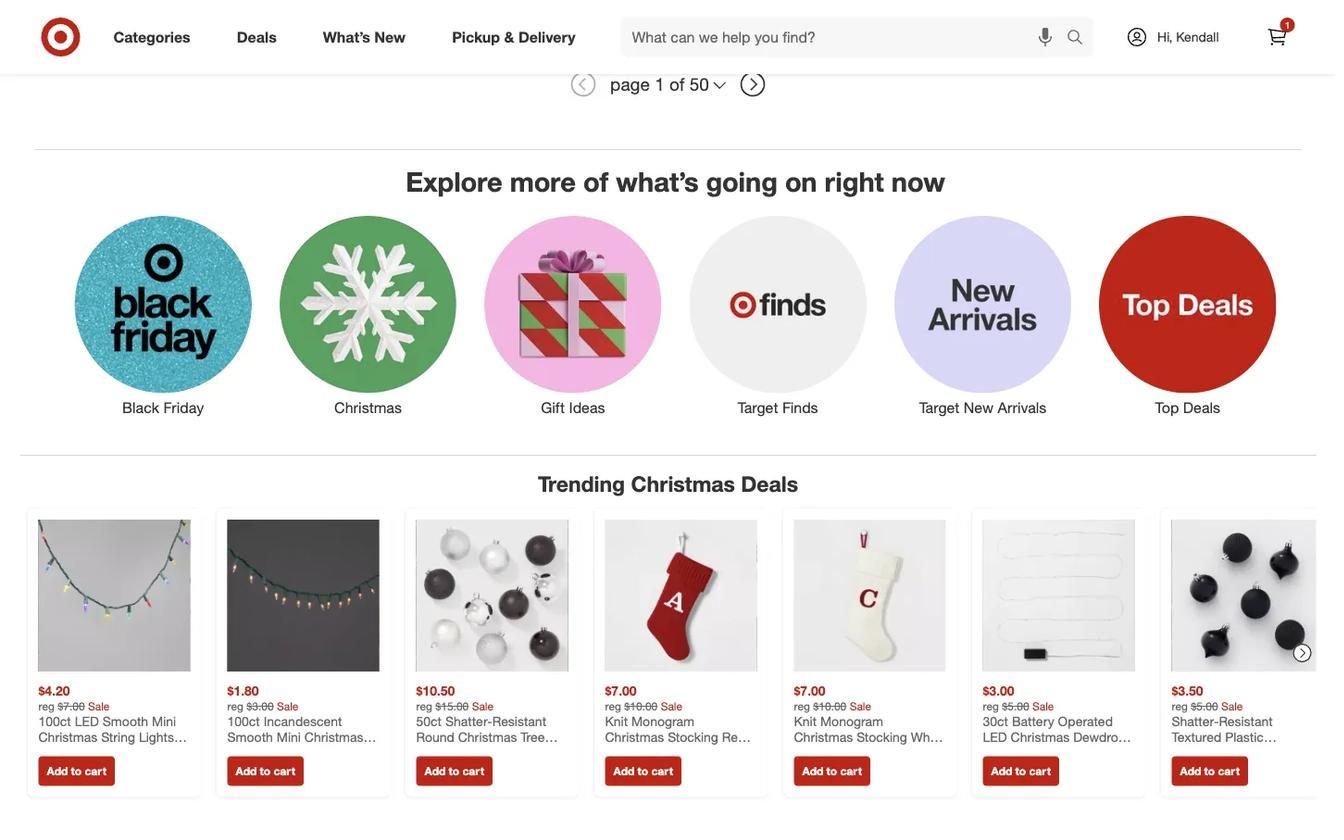 Task type: vqa. For each thing, say whether or not it's contained in the screenshot.
reg in $1.80 reg $3.00 Sale
yes



Task type: describe. For each thing, give the bounding box(es) containing it.
add to cart down $3.00 reg $5.00 sale
[[992, 764, 1051, 778]]

reg for $3.00
[[983, 699, 999, 713]]

- for knit monogram christmas stocking red - wondershop™
[[750, 729, 755, 745]]

$7.00 inside $4.20 reg $7.00 sale
[[58, 699, 85, 713]]

$7.00 reg $10.00 sale knit monogram christmas stocking red - wondershop™
[[605, 683, 755, 761]]

categories link
[[98, 17, 214, 57]]

top
[[1156, 398, 1180, 416]]

explore
[[406, 165, 503, 198]]

what's new
[[323, 28, 406, 46]]

cart up categories link on the left of page
[[88, 0, 110, 14]]

What can we help you find? suggestions appear below search field
[[621, 17, 1072, 57]]

page 1 of 50
[[611, 73, 709, 95]]

add to cart down the $15.00 at bottom
[[425, 764, 484, 778]]

1 link
[[1257, 17, 1298, 57]]

knit for knit monogram christmas stocking white - wondershop™
[[794, 713, 817, 729]]

top deals
[[1156, 398, 1221, 416]]

cart down the $15.00 at bottom
[[463, 764, 484, 778]]

white
[[911, 729, 944, 745]]

page 1 of 50 button
[[602, 64, 734, 104]]

$5.00 for $3.50
[[1192, 699, 1219, 713]]

wondershop™ for knit monogram christmas stocking red - wondershop™
[[605, 745, 686, 761]]

$3.00 inside $3.00 reg $5.00 sale
[[983, 683, 1015, 699]]

gift ideas link
[[471, 212, 676, 418]]

black
[[122, 398, 159, 416]]

new for what's
[[375, 28, 406, 46]]

sale inside $7.00 reg $10.00 sale knit monogram christmas stocking red - wondershop™
[[661, 699, 683, 713]]

add to cart down $3.50 reg $5.00 sale
[[1181, 764, 1240, 778]]

sale for $4.20
[[88, 699, 110, 713]]

christmas inside $7.00 reg $10.00 sale knit monogram christmas stocking red - wondershop™
[[605, 729, 664, 745]]

stocking for white
[[857, 729, 908, 745]]

$4.20 reg $7.00 sale
[[38, 683, 110, 713]]

knit monogram christmas stocking white - wondershop™ image
[[794, 520, 946, 671]]

friday
[[163, 398, 204, 416]]

on
[[785, 165, 817, 198]]

$10.50
[[416, 683, 455, 699]]

50
[[690, 73, 709, 95]]

wondershop™ for knit monogram christmas stocking white - wondershop™
[[803, 745, 884, 761]]

$15.00
[[436, 699, 469, 713]]

target finds link
[[676, 212, 881, 418]]

hi, kendall
[[1158, 29, 1219, 45]]

$4.20
[[38, 683, 70, 699]]

sale inside $7.00 reg $10.00 sale knit monogram christmas stocking white - wondershop™
[[850, 699, 872, 713]]

$10.00 for knit monogram christmas stocking white - wondershop™
[[814, 699, 847, 713]]

trending christmas deals
[[538, 471, 799, 497]]

going
[[706, 165, 778, 198]]

target new arrivals link
[[881, 212, 1086, 418]]

pickup & delivery link
[[436, 17, 599, 57]]

christmas inside $7.00 reg $10.00 sale knit monogram christmas stocking white - wondershop™
[[794, 729, 853, 745]]

cart down $7.00 reg $10.00 sale knit monogram christmas stocking white - wondershop™
[[841, 764, 862, 778]]

cart down $7.00 reg $10.00 sale knit monogram christmas stocking red - wondershop™
[[652, 764, 673, 778]]

reg for $10.50
[[416, 699, 433, 713]]

reg inside $7.00 reg $10.00 sale knit monogram christmas stocking red - wondershop™
[[605, 699, 622, 713]]

new for target
[[964, 398, 994, 416]]

cart down $3.50 reg $5.00 sale
[[1218, 764, 1240, 778]]

reg for $4.20
[[38, 699, 55, 713]]

1 horizontal spatial deals
[[741, 471, 799, 497]]



Task type: locate. For each thing, give the bounding box(es) containing it.
7 reg from the left
[[1172, 699, 1188, 713]]

1 vertical spatial 1
[[655, 73, 665, 95]]

reg inside $7.00 reg $10.00 sale knit monogram christmas stocking white - wondershop™
[[794, 699, 810, 713]]

100ct led smooth mini christmas string lights with green wire - wondershop™ image
[[38, 520, 190, 671], [38, 520, 190, 671]]

black friday link
[[61, 212, 266, 418]]

deals inside "link"
[[237, 28, 277, 46]]

0 vertical spatial 1
[[1285, 19, 1291, 31]]

1
[[1285, 19, 1291, 31], [655, 73, 665, 95]]

2 stocking from the left
[[857, 729, 908, 745]]

deals link
[[221, 17, 300, 57]]

reg inside $1.80 reg $3.00 sale
[[227, 699, 244, 713]]

1 right page
[[655, 73, 665, 95]]

1 wondershop™ from the left
[[605, 745, 686, 761]]

$7.00 inside $7.00 reg $10.00 sale knit monogram christmas stocking white - wondershop™
[[794, 683, 826, 699]]

0 horizontal spatial $5.00
[[1003, 699, 1030, 713]]

add to cart button
[[42, 0, 118, 22], [38, 756, 115, 786], [227, 756, 304, 786], [416, 756, 493, 786], [605, 756, 682, 786], [794, 756, 871, 786], [983, 756, 1060, 786], [1172, 756, 1248, 786]]

monogram inside $7.00 reg $10.00 sale knit monogram christmas stocking white - wondershop™
[[821, 713, 884, 729]]

categories
[[113, 28, 191, 46]]

1 $5.00 from the left
[[1003, 699, 1030, 713]]

to
[[74, 0, 85, 14], [71, 764, 82, 778], [260, 764, 271, 778], [449, 764, 460, 778], [638, 764, 649, 778], [827, 764, 837, 778], [1016, 764, 1026, 778], [1205, 764, 1215, 778]]

1 horizontal spatial $10.00
[[814, 699, 847, 713]]

1 horizontal spatial -
[[794, 745, 799, 761]]

christmas
[[334, 398, 402, 416], [631, 471, 735, 497], [605, 729, 664, 745], [794, 729, 853, 745]]

sale for $3.50
[[1222, 699, 1243, 713]]

deals left 'what's'
[[237, 28, 277, 46]]

new left 'arrivals' on the right of the page
[[964, 398, 994, 416]]

add to cart down $1.80 reg $3.00 sale
[[236, 764, 295, 778]]

1 target from the left
[[738, 398, 778, 416]]

100ct incandescent smooth mini christmas string lights clear with green wire - wondershop™ image
[[227, 520, 379, 671], [227, 520, 379, 671]]

$10.00 inside $7.00 reg $10.00 sale knit monogram christmas stocking red - wondershop™
[[625, 699, 658, 713]]

3 reg from the left
[[416, 699, 433, 713]]

knit
[[605, 713, 628, 729], [794, 713, 817, 729]]

1 vertical spatial deals
[[1184, 398, 1221, 416]]

new
[[375, 28, 406, 46], [964, 398, 994, 416]]

sale inside $3.50 reg $5.00 sale
[[1222, 699, 1243, 713]]

$5.00 inside $3.50 reg $5.00 sale
[[1192, 699, 1219, 713]]

&
[[504, 28, 515, 46]]

0 horizontal spatial deals
[[237, 28, 277, 46]]

of for more
[[583, 165, 609, 198]]

5 reg from the left
[[794, 699, 810, 713]]

add to cart down $7.00 reg $10.00 sale knit monogram christmas stocking red - wondershop™
[[614, 764, 673, 778]]

top deals link
[[1086, 212, 1291, 418]]

stocking left red
[[668, 729, 719, 745]]

2 target from the left
[[919, 398, 960, 416]]

right
[[825, 165, 884, 198]]

of for 1
[[670, 73, 685, 95]]

target left finds
[[738, 398, 778, 416]]

more
[[510, 165, 576, 198]]

$1.80 reg $3.00 sale
[[227, 683, 299, 713]]

target left 'arrivals' on the right of the page
[[919, 398, 960, 416]]

target inside target new arrivals link
[[919, 398, 960, 416]]

0 horizontal spatial stocking
[[668, 729, 719, 745]]

stocking
[[668, 729, 719, 745], [857, 729, 908, 745]]

$5.00
[[1003, 699, 1030, 713], [1192, 699, 1219, 713]]

1 horizontal spatial $3.00
[[983, 683, 1015, 699]]

0 horizontal spatial monogram
[[632, 713, 695, 729]]

delivery
[[519, 28, 576, 46]]

3 sale from the left
[[472, 699, 494, 713]]

$3.50 reg $5.00 sale
[[1172, 683, 1243, 713]]

0 vertical spatial deals
[[237, 28, 277, 46]]

deals right top
[[1184, 398, 1221, 416]]

2 $5.00 from the left
[[1192, 699, 1219, 713]]

monogram for knit monogram christmas stocking white - wondershop™
[[821, 713, 884, 729]]

monogram for knit monogram christmas stocking red - wondershop™
[[632, 713, 695, 729]]

ideas
[[569, 398, 605, 416]]

- inside $7.00 reg $10.00 sale knit monogram christmas stocking white - wondershop™
[[794, 745, 799, 761]]

$7.00 for knit monogram christmas stocking white - wondershop™
[[794, 683, 826, 699]]

explore more of what's going on right now
[[406, 165, 946, 198]]

stocking for red
[[668, 729, 719, 745]]

finds
[[783, 398, 818, 416]]

2 monogram from the left
[[821, 713, 884, 729]]

target new arrivals
[[919, 398, 1047, 416]]

0 vertical spatial new
[[375, 28, 406, 46]]

reg inside $3.00 reg $5.00 sale
[[983, 699, 999, 713]]

what's
[[323, 28, 370, 46]]

what's new link
[[307, 17, 429, 57]]

now
[[892, 165, 946, 198]]

wondershop™ left white
[[803, 745, 884, 761]]

$10.00
[[625, 699, 658, 713], [814, 699, 847, 713]]

reg for $1.80
[[227, 699, 244, 713]]

add
[[50, 0, 71, 14], [47, 764, 68, 778], [236, 764, 257, 778], [425, 764, 446, 778], [614, 764, 635, 778], [803, 764, 824, 778], [992, 764, 1013, 778], [1181, 764, 1202, 778]]

sale inside $4.20 reg $7.00 sale
[[88, 699, 110, 713]]

search
[[1059, 30, 1103, 48]]

- for knit monogram christmas stocking white - wondershop™
[[794, 745, 799, 761]]

cart
[[88, 0, 110, 14], [85, 764, 106, 778], [274, 764, 295, 778], [463, 764, 484, 778], [652, 764, 673, 778], [841, 764, 862, 778], [1030, 764, 1051, 778], [1218, 764, 1240, 778]]

target for target new arrivals
[[919, 398, 960, 416]]

wondershop™
[[605, 745, 686, 761], [803, 745, 884, 761]]

sale for $3.00
[[1033, 699, 1055, 713]]

sale for $1.80
[[277, 699, 299, 713]]

1 horizontal spatial new
[[964, 398, 994, 416]]

stocking inside $7.00 reg $10.00 sale knit monogram christmas stocking red - wondershop™
[[668, 729, 719, 745]]

$5.00 inside $3.00 reg $5.00 sale
[[1003, 699, 1030, 713]]

knit inside $7.00 reg $10.00 sale knit monogram christmas stocking red - wondershop™
[[605, 713, 628, 729]]

1 monogram from the left
[[632, 713, 695, 729]]

page
[[611, 73, 650, 95]]

1 horizontal spatial target
[[919, 398, 960, 416]]

1 sale from the left
[[88, 699, 110, 713]]

$3.00 reg $5.00 sale
[[983, 683, 1055, 713]]

of
[[670, 73, 685, 95], [583, 165, 609, 198]]

2 $10.00 from the left
[[814, 699, 847, 713]]

monogram left white
[[821, 713, 884, 729]]

sale inside $1.80 reg $3.00 sale
[[277, 699, 299, 713]]

add to cart
[[50, 0, 110, 14], [47, 764, 106, 778], [236, 764, 295, 778], [425, 764, 484, 778], [614, 764, 673, 778], [803, 764, 862, 778], [992, 764, 1051, 778], [1181, 764, 1240, 778]]

4 sale from the left
[[661, 699, 683, 713]]

what's
[[616, 165, 699, 198]]

0 horizontal spatial of
[[583, 165, 609, 198]]

0 horizontal spatial $7.00
[[58, 699, 85, 713]]

sale
[[88, 699, 110, 713], [277, 699, 299, 713], [472, 699, 494, 713], [661, 699, 683, 713], [850, 699, 872, 713], [1033, 699, 1055, 713], [1222, 699, 1243, 713]]

reg for $3.50
[[1172, 699, 1188, 713]]

black friday
[[122, 398, 204, 416]]

of inside dropdown button
[[670, 73, 685, 95]]

2 horizontal spatial deals
[[1184, 398, 1221, 416]]

0 horizontal spatial target
[[738, 398, 778, 416]]

- inside $7.00 reg $10.00 sale knit monogram christmas stocking red - wondershop™
[[750, 729, 755, 745]]

0 horizontal spatial new
[[375, 28, 406, 46]]

sale inside $10.50 reg $15.00 sale
[[472, 699, 494, 713]]

1 horizontal spatial $7.00
[[605, 683, 637, 699]]

monogram
[[632, 713, 695, 729], [821, 713, 884, 729]]

target finds
[[738, 398, 818, 416]]

0 horizontal spatial $10.00
[[625, 699, 658, 713]]

1 right kendall
[[1285, 19, 1291, 31]]

reg
[[38, 699, 55, 713], [227, 699, 244, 713], [416, 699, 433, 713], [605, 699, 622, 713], [794, 699, 810, 713], [983, 699, 999, 713], [1172, 699, 1188, 713]]

kendall
[[1177, 29, 1219, 45]]

$10.50 reg $15.00 sale
[[416, 683, 494, 713]]

of left 50
[[670, 73, 685, 95]]

1 reg from the left
[[38, 699, 55, 713]]

2 knit from the left
[[794, 713, 817, 729]]

1 horizontal spatial wondershop™
[[803, 745, 884, 761]]

red
[[722, 729, 746, 745]]

6 reg from the left
[[983, 699, 999, 713]]

0 horizontal spatial 1
[[655, 73, 665, 95]]

1 vertical spatial new
[[964, 398, 994, 416]]

1 horizontal spatial knit
[[794, 713, 817, 729]]

1 inside dropdown button
[[655, 73, 665, 95]]

search button
[[1059, 17, 1103, 61]]

add to cart down $7.00 reg $10.00 sale knit monogram christmas stocking white - wondershop™
[[803, 764, 862, 778]]

$7.00 inside $7.00 reg $10.00 sale knit monogram christmas stocking red - wondershop™
[[605, 683, 637, 699]]

gift ideas
[[541, 398, 605, 416]]

$5.00 for $3.00
[[1003, 699, 1030, 713]]

0 horizontal spatial wondershop™
[[605, 745, 686, 761]]

reg inside $4.20 reg $7.00 sale
[[38, 699, 55, 713]]

pickup & delivery
[[452, 28, 576, 46]]

add to cart up categories link on the left of page
[[50, 0, 110, 14]]

0 horizontal spatial knit
[[605, 713, 628, 729]]

pickup
[[452, 28, 500, 46]]

gift
[[541, 398, 565, 416]]

wondershop™ inside $7.00 reg $10.00 sale knit monogram christmas stocking white - wondershop™
[[803, 745, 884, 761]]

50ct shatter-resistant round christmas tree ornament set - wondershop™ image
[[416, 520, 568, 671], [416, 520, 568, 671]]

reg inside $3.50 reg $5.00 sale
[[1172, 699, 1188, 713]]

reg inside $10.50 reg $15.00 sale
[[416, 699, 433, 713]]

sale for $10.50
[[472, 699, 494, 713]]

wondershop™ left red
[[605, 745, 686, 761]]

knit monogram christmas stocking red - wondershop™ image
[[605, 520, 757, 671], [605, 520, 757, 671]]

1 vertical spatial of
[[583, 165, 609, 198]]

1 knit from the left
[[605, 713, 628, 729]]

target for target finds
[[738, 398, 778, 416]]

shatter-resistant textured plastic christmas tree ornament set 20pc - wondershop™ image
[[1172, 520, 1324, 671], [1172, 520, 1324, 671]]

1 horizontal spatial 1
[[1285, 19, 1291, 31]]

knit for knit monogram christmas stocking red - wondershop™
[[605, 713, 628, 729]]

0 horizontal spatial -
[[750, 729, 755, 745]]

$10.00 inside $7.00 reg $10.00 sale knit monogram christmas stocking white - wondershop™
[[814, 699, 847, 713]]

1 stocking from the left
[[668, 729, 719, 745]]

$1.80
[[227, 683, 259, 699]]

2 sale from the left
[[277, 699, 299, 713]]

cart down $4.20 reg $7.00 sale
[[85, 764, 106, 778]]

cart down $3.00 reg $5.00 sale
[[1030, 764, 1051, 778]]

of right more
[[583, 165, 609, 198]]

deals down target finds
[[741, 471, 799, 497]]

2 horizontal spatial $7.00
[[794, 683, 826, 699]]

0 horizontal spatial $3.00
[[247, 699, 274, 713]]

wondershop™ inside $7.00 reg $10.00 sale knit monogram christmas stocking red - wondershop™
[[605, 745, 686, 761]]

5 sale from the left
[[850, 699, 872, 713]]

stocking inside $7.00 reg $10.00 sale knit monogram christmas stocking white - wondershop™
[[857, 729, 908, 745]]

monogram left red
[[632, 713, 695, 729]]

target
[[738, 398, 778, 416], [919, 398, 960, 416]]

monogram inside $7.00 reg $10.00 sale knit monogram christmas stocking red - wondershop™
[[632, 713, 695, 729]]

knit inside $7.00 reg $10.00 sale knit monogram christmas stocking white - wondershop™
[[794, 713, 817, 729]]

$7.00 for knit monogram christmas stocking red - wondershop™
[[605, 683, 637, 699]]

target inside target finds link
[[738, 398, 778, 416]]

deals
[[237, 28, 277, 46], [1184, 398, 1221, 416], [741, 471, 799, 497]]

4 reg from the left
[[605, 699, 622, 713]]

1 horizontal spatial $5.00
[[1192, 699, 1219, 713]]

hi,
[[1158, 29, 1173, 45]]

$7.00 reg $10.00 sale knit monogram christmas stocking white - wondershop™
[[794, 683, 944, 761]]

sale inside $3.00 reg $5.00 sale
[[1033, 699, 1055, 713]]

1 horizontal spatial stocking
[[857, 729, 908, 745]]

christmas link
[[266, 212, 471, 418]]

2 reg from the left
[[227, 699, 244, 713]]

stocking left white
[[857, 729, 908, 745]]

2 wondershop™ from the left
[[803, 745, 884, 761]]

$3.50
[[1172, 683, 1204, 699]]

0 vertical spatial of
[[670, 73, 685, 95]]

$10.00 for knit monogram christmas stocking red - wondershop™
[[625, 699, 658, 713]]

2 vertical spatial deals
[[741, 471, 799, 497]]

1 horizontal spatial monogram
[[821, 713, 884, 729]]

$3.00
[[983, 683, 1015, 699], [247, 699, 274, 713]]

7 sale from the left
[[1222, 699, 1243, 713]]

$3.00 inside $1.80 reg $3.00 sale
[[247, 699, 274, 713]]

30ct battery operated led christmas dewdrop fairy string lights warm white with silver wire - wondershop™ image
[[983, 520, 1135, 671], [983, 520, 1135, 671]]

arrivals
[[998, 398, 1047, 416]]

$7.00
[[605, 683, 637, 699], [794, 683, 826, 699], [58, 699, 85, 713]]

trending
[[538, 471, 625, 497]]

-
[[750, 729, 755, 745], [794, 745, 799, 761]]

1 $10.00 from the left
[[625, 699, 658, 713]]

new right 'what's'
[[375, 28, 406, 46]]

add to cart down $4.20 reg $7.00 sale
[[47, 764, 106, 778]]

6 sale from the left
[[1033, 699, 1055, 713]]

1 horizontal spatial of
[[670, 73, 685, 95]]

cart down $1.80 reg $3.00 sale
[[274, 764, 295, 778]]



